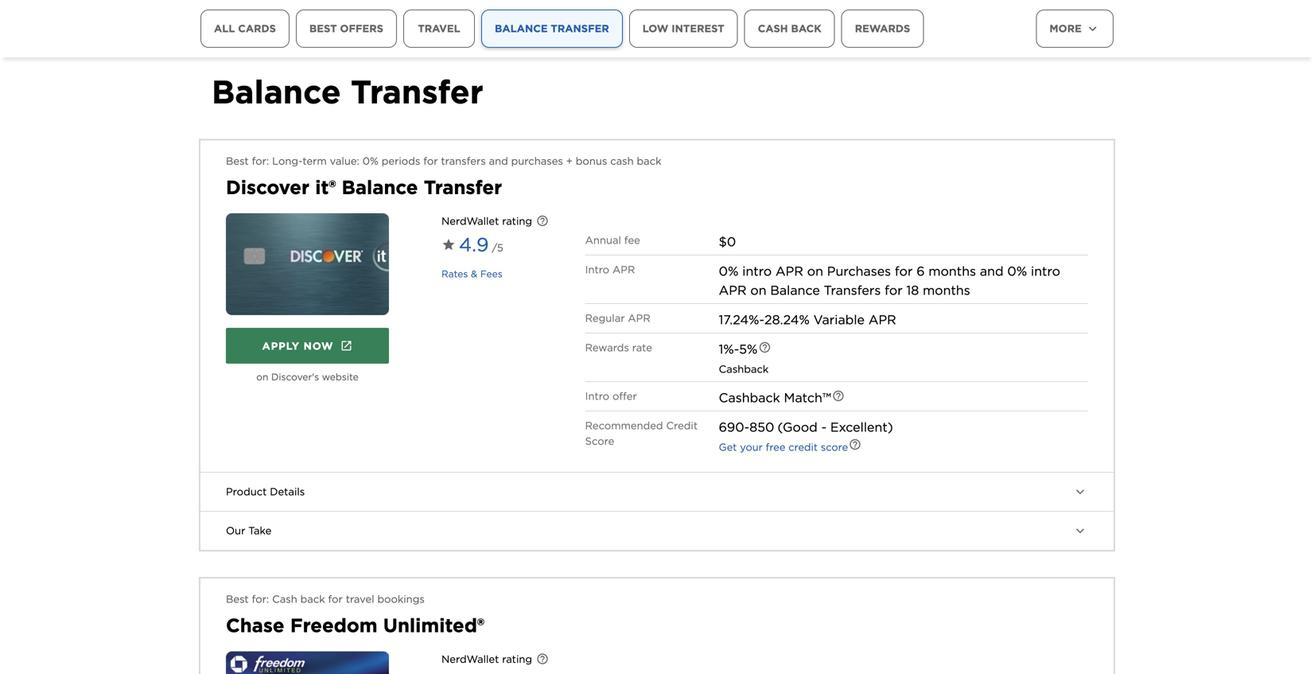 Task type: describe. For each thing, give the bounding box(es) containing it.
get your free credit score
[[719, 441, 849, 453]]

apply
[[262, 340, 300, 352]]

get
[[719, 441, 737, 453]]

1 nerdwallet from the top
[[442, 215, 499, 227]]

unlimited®
[[383, 614, 485, 637]]

4.9 /5
[[459, 233, 504, 256]]

690 - 850 (good - excellent)
[[719, 419, 894, 435]]

purchases
[[511, 155, 563, 167]]

discover it® balance transfer
[[226, 176, 502, 199]]

recommended
[[586, 419, 663, 432]]

free
[[766, 441, 786, 453]]

rates & fees
[[442, 268, 503, 280]]

cashback
[[719, 363, 769, 375]]

0 vertical spatial months
[[929, 263, 977, 279]]

score
[[821, 441, 849, 453]]

2 - from the left
[[822, 419, 827, 435]]

0 vertical spatial back
[[637, 155, 662, 167]]

apr down 0% intro apr on purchases for 6 months and 0% intro apr on balance transfers for 18 months
[[869, 312, 897, 327]]

chase freedom unlimited® card image image
[[226, 651, 389, 674]]

2 intro from the left
[[1031, 263, 1061, 279]]

(good
[[778, 419, 818, 435]]

$0
[[719, 234, 736, 249]]

&
[[471, 268, 478, 280]]

+
[[566, 155, 573, 167]]

0 horizontal spatial 0%
[[363, 155, 379, 167]]

cards
[[238, 22, 276, 35]]

product details button
[[201, 473, 1114, 511]]

value:
[[330, 155, 360, 167]]

850
[[750, 419, 775, 435]]

for: for chase
[[252, 593, 269, 605]]

balance transfer link
[[481, 10, 623, 48]]

cash
[[611, 155, 634, 167]]

for left travel
[[328, 593, 343, 605]]

cash inside cash back link
[[758, 22, 788, 35]]

rewards link
[[842, 10, 924, 48]]

28.24%
[[765, 312, 810, 327]]

take
[[248, 524, 272, 537]]

credit
[[789, 441, 818, 453]]

transfer inside product offers quick filters tab list
[[551, 22, 609, 35]]

all cards
[[214, 22, 276, 35]]

match™
[[784, 390, 832, 405]]

18
[[907, 283, 919, 298]]

annual fee
[[586, 234, 641, 246]]

1 vertical spatial on
[[751, 283, 767, 298]]

intro offer details image
[[832, 390, 845, 402]]

1 vertical spatial months
[[923, 283, 971, 298]]

1%-5%
[[719, 341, 758, 357]]

back
[[792, 22, 822, 35]]

for left "18"
[[885, 283, 903, 298]]

rate
[[633, 341, 653, 354]]

1 - from the left
[[745, 419, 750, 435]]

annual
[[586, 234, 622, 246]]

best offers link
[[296, 10, 397, 48]]

regular
[[586, 312, 625, 324]]

travel
[[346, 593, 374, 605]]

transfers
[[824, 283, 881, 298]]

1 how are nerdwallet's ratings determined? image from the top
[[536, 214, 549, 227]]

fees
[[481, 268, 503, 280]]

1%-
[[719, 341, 740, 357]]

apr up 28.24% on the right of the page
[[776, 263, 804, 279]]

apply now
[[262, 340, 334, 352]]

balance inside 0% intro apr on purchases for 6 months and 0% intro apr on balance transfers for 18 months
[[771, 283, 820, 298]]

bonus
[[576, 155, 608, 167]]

travel
[[418, 22, 461, 35]]

your
[[740, 441, 763, 453]]

6
[[917, 263, 925, 279]]

more information about recommended credit score image
[[849, 438, 862, 451]]

690
[[719, 419, 745, 435]]

rewards for rewards rate
[[586, 341, 629, 354]]

product offers quick filters tab list
[[201, 10, 982, 92]]

more
[[1050, 22, 1082, 35]]

intro for intro apr
[[586, 263, 610, 276]]

0 horizontal spatial balance transfer
[[212, 72, 484, 111]]

variable
[[814, 312, 865, 327]]

our
[[226, 524, 245, 537]]

low interest link
[[629, 10, 738, 48]]

low
[[643, 22, 669, 35]]

rewards for rewards
[[855, 22, 911, 35]]

reward rate details image
[[759, 341, 772, 354]]

0 vertical spatial on
[[808, 263, 824, 279]]

all cards link
[[201, 10, 290, 48]]

on discover's website
[[256, 371, 359, 383]]

get your free credit score link
[[719, 441, 849, 453]]

offer
[[613, 390, 637, 402]]

score
[[586, 435, 615, 447]]

it®
[[315, 176, 336, 199]]

travel link
[[403, 10, 475, 48]]

1 rating from the top
[[502, 215, 532, 227]]



Task type: locate. For each thing, give the bounding box(es) containing it.
intro
[[586, 263, 610, 276], [586, 390, 610, 402]]

cash left the back
[[758, 22, 788, 35]]

1 horizontal spatial 0%
[[719, 263, 739, 279]]

product details
[[226, 485, 305, 498]]

cash
[[758, 22, 788, 35], [272, 593, 297, 605]]

0 vertical spatial transfer
[[551, 22, 609, 35]]

0 vertical spatial balance transfer
[[495, 22, 609, 35]]

1 vertical spatial balance transfer
[[212, 72, 484, 111]]

2 for: from the top
[[252, 593, 269, 605]]

1 horizontal spatial back
[[637, 155, 662, 167]]

offers
[[340, 22, 384, 35]]

0 vertical spatial intro
[[586, 263, 610, 276]]

/5
[[492, 242, 504, 254]]

details
[[270, 485, 305, 498]]

balance transfer inside product offers quick filters tab list
[[495, 22, 609, 35]]

our take button
[[201, 512, 1114, 550]]

apr down fee
[[613, 263, 635, 276]]

1 vertical spatial rating
[[502, 653, 532, 665]]

for right periods at the top
[[424, 155, 438, 167]]

2 nerdwallet rating from the top
[[442, 653, 532, 665]]

apr
[[613, 263, 635, 276], [776, 263, 804, 279], [719, 283, 747, 298], [628, 312, 651, 324], [869, 312, 897, 327]]

on left purchases
[[808, 263, 824, 279]]

back up the 'freedom'
[[301, 593, 325, 605]]

2 vertical spatial transfer
[[424, 176, 502, 199]]

periods
[[382, 155, 420, 167]]

balance
[[495, 22, 548, 35], [212, 72, 341, 111], [342, 176, 418, 199], [771, 283, 820, 298]]

0 vertical spatial nerdwallet
[[442, 215, 499, 227]]

1 vertical spatial back
[[301, 593, 325, 605]]

-
[[745, 419, 750, 435], [822, 419, 827, 435]]

nerdwallet down the "unlimited®"
[[442, 653, 499, 665]]

1 vertical spatial for:
[[252, 593, 269, 605]]

2 rating from the top
[[502, 653, 532, 665]]

0%
[[363, 155, 379, 167], [719, 263, 739, 279], [1008, 263, 1028, 279]]

bookings
[[378, 593, 425, 605]]

1 nerdwallet rating from the top
[[442, 215, 532, 227]]

1 horizontal spatial rewards
[[855, 22, 911, 35]]

apr up rate
[[628, 312, 651, 324]]

recommended credit score
[[586, 419, 698, 447]]

rewards rate
[[586, 341, 653, 354]]

0 horizontal spatial and
[[489, 155, 508, 167]]

best for discover
[[226, 155, 249, 167]]

discover it® balance transfer card image image
[[226, 213, 389, 315]]

rating
[[502, 215, 532, 227], [502, 653, 532, 665]]

1 intro from the left
[[743, 263, 772, 279]]

17.24%-
[[719, 312, 765, 327]]

1 vertical spatial how are nerdwallet's ratings determined? image
[[536, 653, 549, 665]]

for
[[424, 155, 438, 167], [895, 263, 913, 279], [885, 283, 903, 298], [328, 593, 343, 605]]

back
[[637, 155, 662, 167], [301, 593, 325, 605]]

on up 17.24%-
[[751, 283, 767, 298]]

transfer left low
[[551, 22, 609, 35]]

best up discover
[[226, 155, 249, 167]]

0 horizontal spatial on
[[256, 371, 269, 383]]

rewards down the "regular"
[[586, 341, 629, 354]]

regular apr
[[586, 312, 651, 324]]

website
[[322, 371, 359, 383]]

0 horizontal spatial rewards
[[586, 341, 629, 354]]

now
[[304, 340, 334, 352]]

intro apr
[[586, 263, 635, 276]]

chase freedom unlimited® link
[[226, 614, 485, 637]]

best for: cash back for travel bookings
[[226, 593, 425, 605]]

0 vertical spatial how are nerdwallet's ratings determined? image
[[536, 214, 549, 227]]

1 vertical spatial rewards
[[586, 341, 629, 354]]

on left discover's
[[256, 371, 269, 383]]

term
[[303, 155, 327, 167]]

2 intro from the top
[[586, 390, 610, 402]]

best for chase
[[226, 593, 249, 605]]

for: left long-
[[252, 155, 269, 167]]

chase
[[226, 614, 285, 637]]

intro for intro offer
[[586, 390, 610, 402]]

0 horizontal spatial cash
[[272, 593, 297, 605]]

freedom
[[290, 614, 378, 637]]

for: for discover
[[252, 155, 269, 167]]

1 vertical spatial best
[[226, 155, 249, 167]]

more button
[[1037, 10, 1114, 48]]

1 horizontal spatial -
[[822, 419, 827, 435]]

transfer
[[551, 22, 609, 35], [351, 72, 484, 111], [424, 176, 502, 199]]

1 horizontal spatial balance transfer
[[495, 22, 609, 35]]

0 vertical spatial for:
[[252, 155, 269, 167]]

nerdwallet rating for 1st how are nerdwallet's ratings determined? image from the bottom of the page
[[442, 653, 532, 665]]

0 horizontal spatial intro
[[743, 263, 772, 279]]

intro offer
[[586, 390, 637, 402]]

cash up chase
[[272, 593, 297, 605]]

0 horizontal spatial -
[[745, 419, 750, 435]]

- up 'score'
[[822, 419, 827, 435]]

best for: long-term value: 0% periods for transfers and purchases + bonus cash back
[[226, 155, 662, 167]]

cash back
[[758, 22, 822, 35]]

how are nerdwallet's ratings determined? image
[[536, 214, 549, 227], [536, 653, 549, 665]]

0 horizontal spatial back
[[301, 593, 325, 605]]

transfer down travel link
[[351, 72, 484, 111]]

our take
[[226, 524, 272, 537]]

1 intro from the top
[[586, 263, 610, 276]]

and right 6
[[980, 263, 1004, 279]]

nerdwallet rating up 4.9 /5
[[442, 215, 532, 227]]

2 horizontal spatial 0%
[[1008, 263, 1028, 279]]

nerdwallet rating for first how are nerdwallet's ratings determined? image from the top
[[442, 215, 532, 227]]

0% intro apr on purchases for 6 months and 0% intro apr on balance transfers for 18 months
[[719, 263, 1061, 298]]

rates
[[442, 268, 468, 280]]

rewards
[[855, 22, 911, 35], [586, 341, 629, 354]]

chase freedom unlimited®
[[226, 614, 485, 637]]

1 vertical spatial and
[[980, 263, 1004, 279]]

1 horizontal spatial on
[[751, 283, 767, 298]]

0 vertical spatial and
[[489, 155, 508, 167]]

2 horizontal spatial on
[[808, 263, 824, 279]]

interest
[[672, 22, 725, 35]]

credit
[[667, 419, 698, 432]]

discover's
[[271, 371, 319, 383]]

best inside product offers quick filters tab list
[[310, 22, 337, 35]]

months down 6
[[923, 283, 971, 298]]

1 for: from the top
[[252, 155, 269, 167]]

1 horizontal spatial cash
[[758, 22, 788, 35]]

on
[[808, 263, 824, 279], [751, 283, 767, 298], [256, 371, 269, 383]]

intro down annual
[[586, 263, 610, 276]]

0 vertical spatial nerdwallet rating
[[442, 215, 532, 227]]

apr up 17.24%-
[[719, 283, 747, 298]]

2 vertical spatial on
[[256, 371, 269, 383]]

cashback
[[719, 390, 781, 405]]

discover
[[226, 176, 310, 199]]

0 vertical spatial cash
[[758, 22, 788, 35]]

0 vertical spatial rating
[[502, 215, 532, 227]]

2 vertical spatial best
[[226, 593, 249, 605]]

low interest
[[643, 22, 725, 35]]

1 vertical spatial transfer
[[351, 72, 484, 111]]

2 nerdwallet from the top
[[442, 653, 499, 665]]

best offers
[[310, 22, 384, 35]]

5%
[[740, 341, 758, 357]]

for:
[[252, 155, 269, 167], [252, 593, 269, 605]]

balance inside product offers quick filters tab list
[[495, 22, 548, 35]]

fee
[[625, 234, 641, 246]]

nerdwallet rating down the "unlimited®"
[[442, 653, 532, 665]]

rewards inside rewards link
[[855, 22, 911, 35]]

back right cash
[[637, 155, 662, 167]]

1 vertical spatial nerdwallet
[[442, 653, 499, 665]]

2 how are nerdwallet's ratings determined? image from the top
[[536, 653, 549, 665]]

1 vertical spatial intro
[[586, 390, 610, 402]]

and right transfers
[[489, 155, 508, 167]]

months right 6
[[929, 263, 977, 279]]

for: up chase
[[252, 593, 269, 605]]

17.24%-28.24% variable apr
[[719, 312, 897, 327]]

4.9
[[459, 233, 489, 256]]

long-
[[272, 155, 303, 167]]

and inside 0% intro apr on purchases for 6 months and 0% intro apr on balance transfers for 18 months
[[980, 263, 1004, 279]]

rates & fees link
[[442, 268, 503, 280]]

rewards right the back
[[855, 22, 911, 35]]

transfers
[[441, 155, 486, 167]]

best up chase
[[226, 593, 249, 605]]

for left 6
[[895, 263, 913, 279]]

best left offers
[[310, 22, 337, 35]]

excellent)
[[831, 419, 894, 435]]

1 vertical spatial cash
[[272, 593, 297, 605]]

transfer down transfers
[[424, 176, 502, 199]]

intro left offer
[[586, 390, 610, 402]]

and
[[489, 155, 508, 167], [980, 263, 1004, 279]]

1 horizontal spatial and
[[980, 263, 1004, 279]]

nerdwallet up 4.9
[[442, 215, 499, 227]]

cashback match™
[[719, 390, 832, 405]]

apply now link
[[226, 328, 389, 364]]

discover it® balance transfer link
[[226, 176, 502, 199]]

0 vertical spatial best
[[310, 22, 337, 35]]

0 vertical spatial rewards
[[855, 22, 911, 35]]

1 horizontal spatial intro
[[1031, 263, 1061, 279]]

- up your
[[745, 419, 750, 435]]

intro
[[743, 263, 772, 279], [1031, 263, 1061, 279]]

all
[[214, 22, 235, 35]]

1 vertical spatial nerdwallet rating
[[442, 653, 532, 665]]



Task type: vqa. For each thing, say whether or not it's contained in the screenshot.


